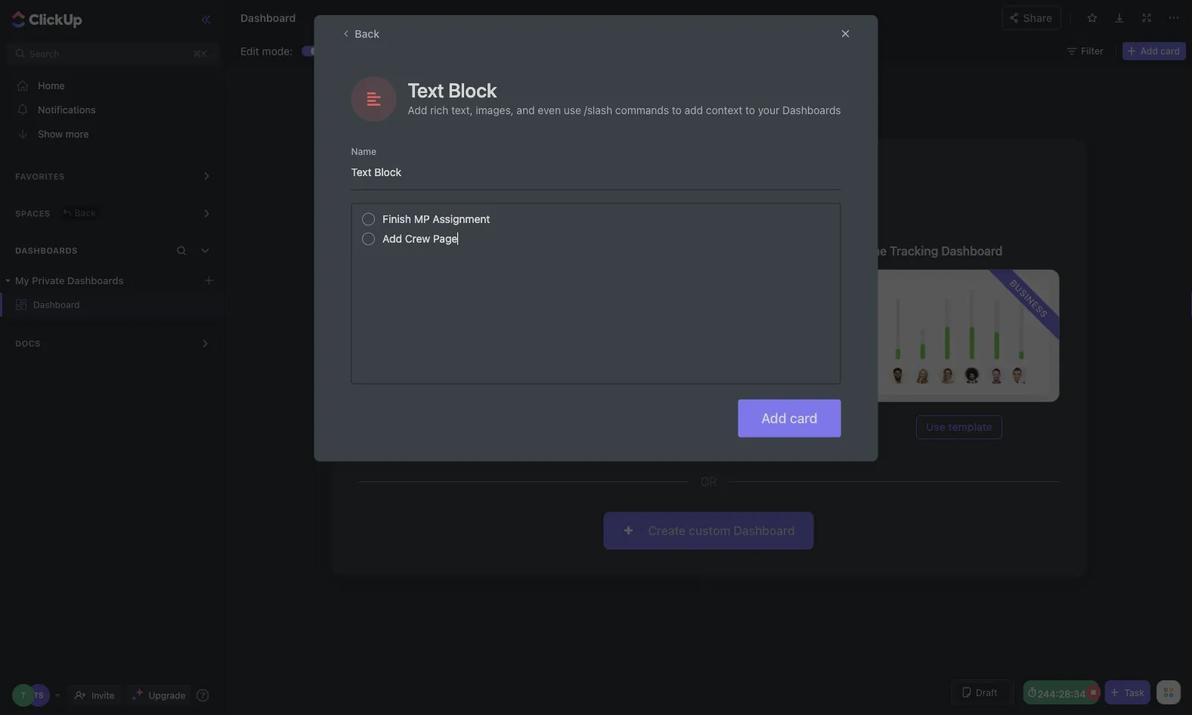 Task type: describe. For each thing, give the bounding box(es) containing it.
share
[[1023, 11, 1052, 24]]

mp
[[414, 213, 430, 225]]

show more
[[38, 128, 89, 139]]

docs
[[15, 339, 41, 348]]

get started with a dashboard template or create a custom dashboard to fit your exact needs.
[[358, 203, 812, 215]]

images,
[[476, 104, 514, 116]]

time tracking dashboard image
[[859, 270, 1059, 402]]

back for back button
[[355, 27, 379, 40]]

simple dashboard image
[[358, 270, 558, 402]]

create
[[563, 203, 593, 215]]

show
[[38, 128, 63, 139]]

nov
[[996, 7, 1014, 19]]

sidebar navigation
[[0, 0, 226, 715]]

0 horizontal spatial add card button
[[738, 400, 841, 437]]

favorites
[[15, 172, 65, 181]]

use template for 1st use template button from the left
[[675, 421, 742, 433]]

home link
[[0, 73, 226, 98]]

name
[[351, 146, 376, 156]]

1 horizontal spatial add card
[[1141, 46, 1180, 56]]

1 use template button from the left
[[666, 415, 752, 439]]

my private dashboards
[[15, 275, 124, 286]]

to for block
[[672, 104, 682, 116]]

2 use template button from the left
[[916, 415, 1002, 439]]

search
[[29, 48, 59, 59]]

use template for second use template button
[[926, 421, 992, 433]]

mode:
[[262, 45, 293, 57]]

assignment
[[433, 213, 490, 225]]

fit
[[713, 203, 723, 215]]

time tracking dashboard
[[859, 244, 1003, 258]]

and
[[517, 104, 535, 116]]

1 vertical spatial your
[[725, 203, 747, 215]]

clickup logo image
[[1122, 6, 1189, 20]]

tracking
[[890, 244, 938, 258]]

custom inside create custom dashboard button
[[689, 524, 730, 538]]

finish mp assignment add crew page
[[383, 213, 490, 245]]

with
[[416, 203, 436, 215]]

even
[[538, 104, 561, 116]]

invite
[[91, 690, 115, 701]]

task
[[1124, 687, 1144, 698]]

edit mode:
[[240, 45, 293, 57]]

1 vertical spatial card
[[790, 410, 818, 426]]

page
[[433, 232, 457, 245]]

exact
[[750, 203, 776, 215]]

create custom dashboard button
[[604, 512, 814, 550]]

dashboard inside sidebar navigation
[[33, 299, 80, 310]]

simple
[[358, 244, 396, 258]]

use for second use template button
[[926, 421, 945, 433]]

create for create a dashboard
[[358, 168, 415, 190]]

upgrade
[[149, 690, 186, 701]]

notifications link
[[0, 98, 226, 122]]

0 horizontal spatial a
[[419, 168, 429, 190]]

2 horizontal spatial to
[[745, 104, 755, 116]]

back button
[[332, 22, 389, 46]]

2023
[[1032, 7, 1056, 19]]

reporting dashboard image
[[609, 270, 809, 402]]

text
[[408, 78, 444, 101]]

13,
[[1016, 7, 1029, 19]]

context
[[706, 104, 742, 116]]

needs.
[[779, 203, 812, 215]]

crew
[[405, 232, 430, 245]]



Task type: locate. For each thing, give the bounding box(es) containing it.
use for 1st use template button from the left
[[675, 421, 695, 433]]

custom
[[605, 203, 641, 215], [689, 524, 730, 538]]

or
[[550, 203, 560, 215], [700, 475, 717, 489]]

1 horizontal spatial a
[[439, 203, 445, 215]]

1 horizontal spatial your
[[758, 104, 780, 116]]

commands
[[615, 104, 669, 116]]

use template
[[675, 421, 742, 433], [926, 421, 992, 433]]

0 vertical spatial or
[[550, 203, 560, 215]]

notifications
[[38, 104, 96, 115]]

1 vertical spatial create
[[648, 524, 686, 538]]

0 vertical spatial add card button
[[1122, 42, 1186, 60]]

more
[[66, 128, 89, 139]]

nov 13, 2023 at 10:10 am
[[996, 7, 1111, 19]]

0 vertical spatial back
[[355, 27, 379, 40]]

to for started
[[700, 203, 710, 215]]

add inside finish mp assignment add crew page
[[383, 232, 402, 245]]

edit
[[240, 45, 259, 57]]

1 horizontal spatial or
[[700, 475, 717, 489]]

create custom dashboard
[[648, 524, 795, 538]]

/slash
[[584, 104, 612, 116]]

create a dashboard
[[358, 168, 525, 190]]

get
[[358, 203, 375, 215]]

a up with
[[419, 168, 429, 190]]

text block add rich text, images, and even use /slash commands to add context to your dashboards
[[408, 78, 841, 116]]

⌘k
[[193, 48, 207, 59]]

2 horizontal spatial template
[[948, 421, 992, 433]]

0 vertical spatial card
[[1160, 46, 1180, 56]]

create inside button
[[648, 524, 686, 538]]

1 horizontal spatial use
[[926, 421, 945, 433]]

time
[[859, 244, 887, 258]]

dashboard link
[[0, 293, 226, 317]]

1 horizontal spatial custom
[[689, 524, 730, 538]]

1 vertical spatial add card
[[761, 410, 818, 426]]

or up create custom dashboard button
[[700, 475, 717, 489]]

1 horizontal spatial template
[[698, 421, 742, 433]]

1 horizontal spatial add card button
[[1122, 42, 1186, 60]]

None text field
[[240, 9, 605, 27]]

to left fit
[[700, 203, 710, 215]]

1 use from the left
[[675, 421, 695, 433]]

dashboard
[[433, 168, 525, 190], [448, 203, 501, 215], [644, 203, 697, 215], [399, 244, 461, 258], [941, 244, 1003, 258], [33, 299, 80, 310], [734, 524, 795, 538]]

244:28:34
[[1037, 688, 1086, 699]]

or left the create
[[550, 203, 560, 215]]

to
[[672, 104, 682, 116], [745, 104, 755, 116], [700, 203, 710, 215]]

am
[[1097, 7, 1111, 19]]

your right fit
[[725, 203, 747, 215]]

0 horizontal spatial template
[[504, 203, 547, 215]]

0 vertical spatial dashboards
[[782, 104, 841, 116]]

add card button
[[1122, 42, 1186, 60], [738, 400, 841, 437]]

1 horizontal spatial to
[[700, 203, 710, 215]]

dashboards
[[782, 104, 841, 116], [15, 246, 78, 256]]

create
[[358, 168, 415, 190], [648, 524, 686, 538]]

0 horizontal spatial use template button
[[666, 415, 752, 439]]

simple dashboard
[[358, 244, 461, 258]]

1 horizontal spatial back
[[355, 27, 379, 40]]

1 horizontal spatial card
[[1160, 46, 1180, 56]]

your right context
[[758, 104, 780, 116]]

add card
[[1141, 46, 1180, 56], [761, 410, 818, 426]]

0 horizontal spatial card
[[790, 410, 818, 426]]

1 vertical spatial back
[[74, 208, 96, 218]]

a right the create
[[596, 203, 602, 215]]

back inside sidebar navigation
[[74, 208, 96, 218]]

0 horizontal spatial use template
[[675, 421, 742, 433]]

use
[[564, 104, 581, 116]]

0 horizontal spatial your
[[725, 203, 747, 215]]

dashboard inside button
[[734, 524, 795, 538]]

1 horizontal spatial use template
[[926, 421, 992, 433]]

0 vertical spatial your
[[758, 104, 780, 116]]

0 horizontal spatial add card
[[761, 410, 818, 426]]

0 horizontal spatial create
[[358, 168, 415, 190]]

your inside "text block add rich text, images, and even use /slash commands to add context to your dashboards"
[[758, 104, 780, 116]]

0 horizontal spatial or
[[550, 203, 560, 215]]

back inside button
[[355, 27, 379, 40]]

Card name text field
[[351, 158, 841, 186]]

upgrade link
[[125, 685, 192, 706]]

0 vertical spatial custom
[[605, 203, 641, 215]]

1 vertical spatial or
[[700, 475, 717, 489]]

2 use from the left
[[926, 421, 945, 433]]

add
[[685, 104, 703, 116]]

0 horizontal spatial dashboards
[[15, 246, 78, 256]]

rich
[[430, 104, 448, 116]]

to left add
[[672, 104, 682, 116]]

add
[[1141, 46, 1158, 56], [408, 104, 427, 116], [383, 232, 402, 245], [761, 410, 787, 426]]

0 horizontal spatial custom
[[605, 203, 641, 215]]

a right with
[[439, 203, 445, 215]]

to right context
[[745, 104, 755, 116]]

home
[[38, 80, 65, 91]]

template
[[504, 203, 547, 215], [698, 421, 742, 433], [948, 421, 992, 433]]

1 horizontal spatial create
[[648, 524, 686, 538]]

1 vertical spatial custom
[[689, 524, 730, 538]]

1 horizontal spatial use template button
[[916, 415, 1002, 439]]

use template button
[[666, 415, 752, 439], [916, 415, 1002, 439]]

text,
[[451, 104, 473, 116]]

block
[[448, 78, 497, 101]]

2 use template from the left
[[926, 421, 992, 433]]

dashboards
[[67, 275, 124, 286]]

use
[[675, 421, 695, 433], [926, 421, 945, 433]]

finish
[[383, 213, 411, 225]]

my
[[15, 275, 29, 286]]

0 vertical spatial add card
[[1141, 46, 1180, 56]]

back for back link
[[74, 208, 96, 218]]

dashboards inside sidebar navigation
[[15, 246, 78, 256]]

at
[[1059, 7, 1068, 19]]

back link
[[59, 205, 99, 220]]

create for create custom dashboard
[[648, 524, 686, 538]]

share button
[[1002, 6, 1061, 30]]

back
[[355, 27, 379, 40], [74, 208, 96, 218]]

0 vertical spatial create
[[358, 168, 415, 190]]

10:10
[[1070, 7, 1095, 19]]

1 use template from the left
[[675, 421, 742, 433]]

0 horizontal spatial use
[[675, 421, 695, 433]]

started
[[378, 203, 413, 215]]

add inside "text block add rich text, images, and even use /slash commands to add context to your dashboards"
[[408, 104, 427, 116]]

card
[[1160, 46, 1180, 56], [790, 410, 818, 426]]

your
[[758, 104, 780, 116], [725, 203, 747, 215]]

2 horizontal spatial a
[[596, 203, 602, 215]]

1 horizontal spatial dashboards
[[782, 104, 841, 116]]

0 horizontal spatial back
[[74, 208, 96, 218]]

dashboards inside "text block add rich text, images, and even use /slash commands to add context to your dashboards"
[[782, 104, 841, 116]]

0 horizontal spatial to
[[672, 104, 682, 116]]

favorites button
[[0, 158, 226, 194]]

1 vertical spatial dashboards
[[15, 246, 78, 256]]

1 vertical spatial add card button
[[738, 400, 841, 437]]

a
[[419, 168, 429, 190], [439, 203, 445, 215], [596, 203, 602, 215]]

private
[[32, 275, 65, 286]]



Task type: vqa. For each thing, say whether or not it's contained in the screenshot.
13,
yes



